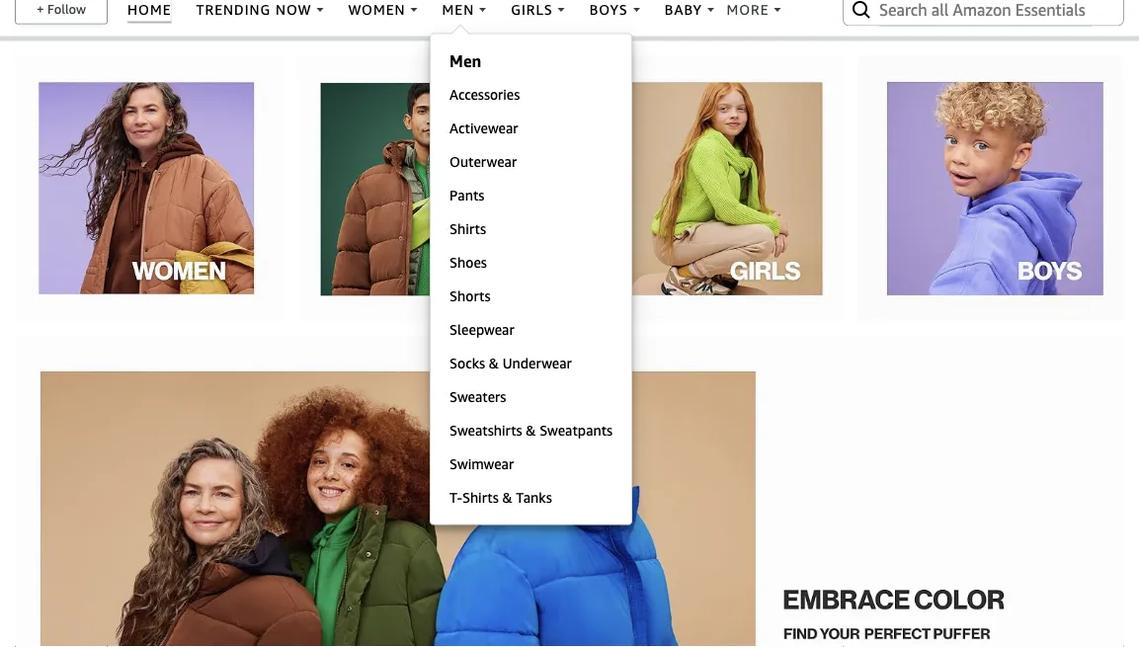 Task type: describe. For each thing, give the bounding box(es) containing it.
+ follow
[[37, 2, 86, 17]]

search image
[[850, 0, 874, 21]]

+
[[37, 2, 44, 17]]

follow
[[47, 2, 86, 17]]

+ follow button
[[16, 0, 107, 23]]



Task type: locate. For each thing, give the bounding box(es) containing it.
Search all Amazon Essentials search field
[[880, 0, 1092, 26]]



Task type: vqa. For each thing, say whether or not it's contained in the screenshot.
Follow
yes



